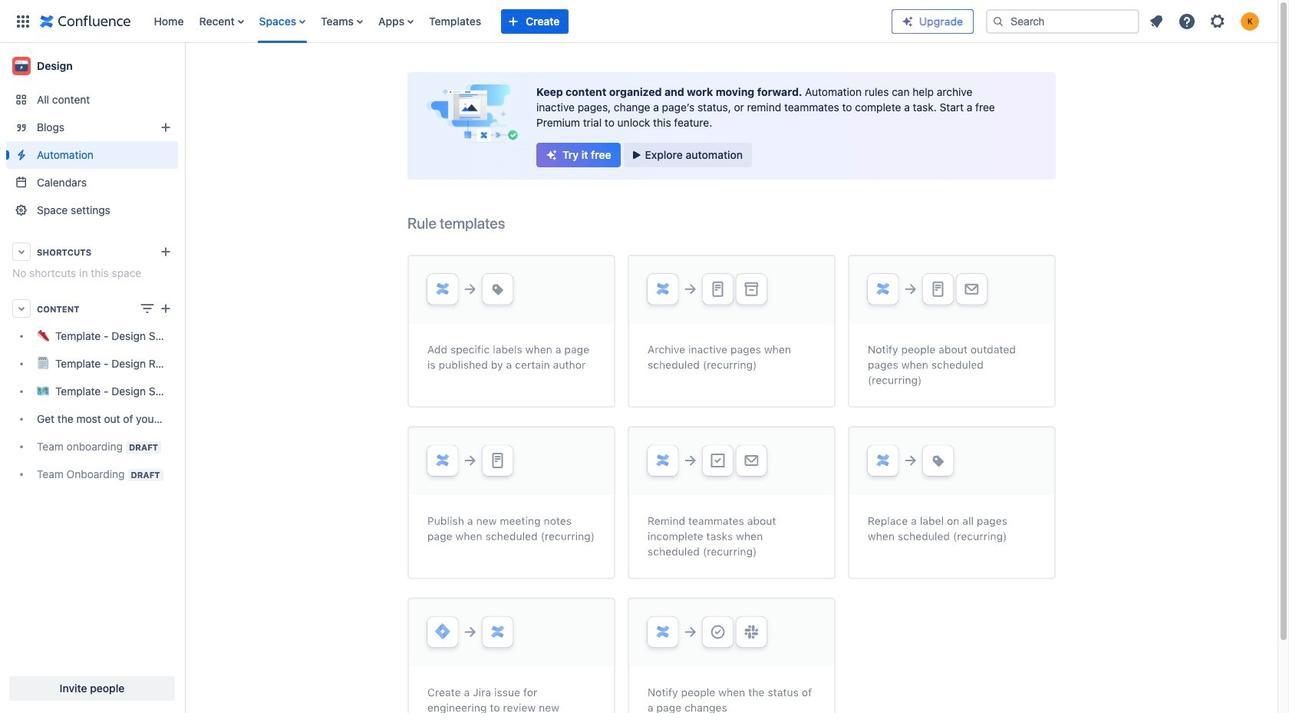 Task type: describe. For each thing, give the bounding box(es) containing it.
appswitcher icon image
[[14, 12, 32, 30]]

Search field
[[987, 9, 1140, 33]]

list for the "premium" image
[[1143, 7, 1269, 35]]

global element
[[9, 0, 892, 43]]

premium image
[[902, 15, 914, 27]]

collapse sidebar image
[[167, 51, 201, 81]]

tree inside 'space' "element"
[[6, 322, 178, 488]]

list for appswitcher icon
[[146, 0, 892, 43]]

your profile and preferences image
[[1242, 12, 1260, 30]]

create image
[[157, 299, 175, 318]]

create a blog image
[[157, 118, 175, 137]]



Task type: vqa. For each thing, say whether or not it's contained in the screenshot.
The :Notepad_Spiral: "icon"
no



Task type: locate. For each thing, give the bounding box(es) containing it.
add shortcut image
[[157, 243, 175, 261]]

confluence image
[[40, 12, 131, 30], [40, 12, 131, 30]]

help icon image
[[1179, 12, 1197, 30]]

banner
[[0, 0, 1278, 43]]

elevate automation upsell image image
[[408, 210, 1056, 713]]

1 horizontal spatial list
[[1143, 7, 1269, 35]]

change view image
[[138, 299, 157, 318]]

space element
[[0, 43, 184, 713]]

None search field
[[987, 9, 1140, 33]]

settings icon image
[[1209, 12, 1228, 30]]

0 horizontal spatial list
[[146, 0, 892, 43]]

explore automation image
[[630, 149, 642, 161]]

search image
[[993, 15, 1005, 27]]

tree
[[6, 322, 178, 488]]

list
[[146, 0, 892, 43], [1143, 7, 1269, 35]]

notification icon image
[[1148, 12, 1166, 30]]

group
[[537, 143, 753, 167]]



